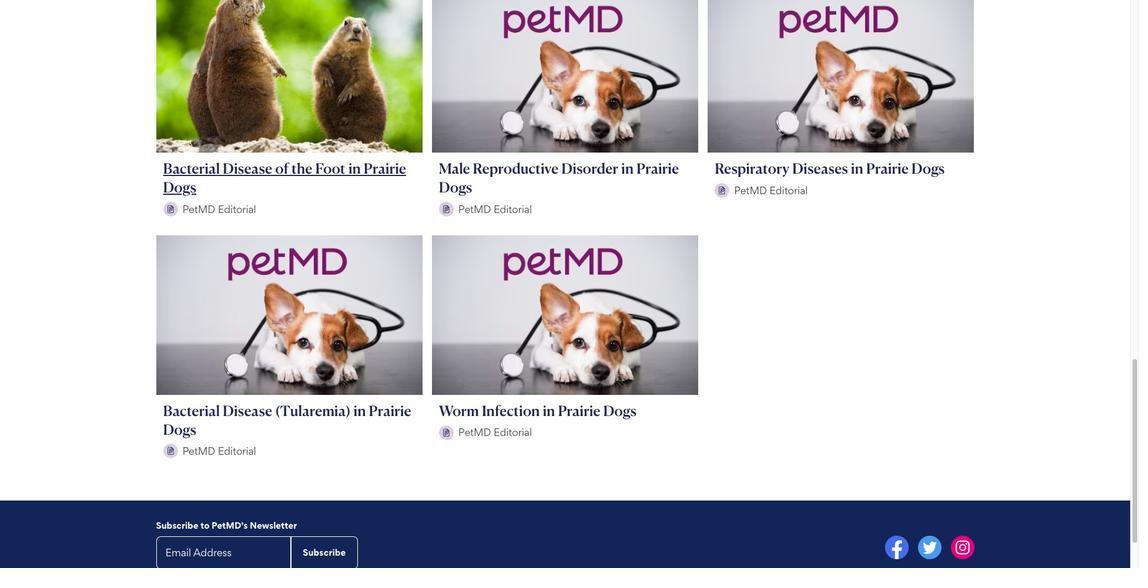 Task type: locate. For each thing, give the bounding box(es) containing it.
prairie inside bacterial disease (tularemia) in prairie dogs
[[369, 402, 411, 420]]

0 vertical spatial bacterial
[[163, 160, 220, 178]]

0 vertical spatial subscribe
[[156, 521, 198, 532]]

foot
[[315, 160, 346, 178]]

0 horizontal spatial by image
[[439, 202, 454, 217]]

by image
[[715, 183, 730, 198], [439, 202, 454, 217]]

petmd's
[[212, 521, 248, 532]]

by image for male reproductive disorder in prairie dogs
[[439, 202, 454, 217]]

editorial for worm infection in prairie dogs
[[494, 427, 532, 439]]

by image down respiratory
[[715, 183, 730, 198]]

petmd for bacterial disease (tularemia) in prairie dogs
[[183, 446, 215, 458]]

dogs inside "male reproductive disorder in prairie dogs"
[[439, 179, 472, 196]]

bacterial inside the bacterial disease of the foot in prairie dogs
[[163, 160, 220, 178]]

2 vertical spatial by image
[[163, 445, 178, 459]]

disease
[[223, 160, 272, 178], [223, 402, 272, 420]]

1 horizontal spatial subscribe
[[303, 548, 346, 559]]

bacterial disease of the foot in prairie dogs
[[163, 160, 406, 196]]

subscribe for subscribe
[[303, 548, 346, 559]]

1 vertical spatial by image
[[439, 426, 454, 441]]

newsletter
[[250, 521, 297, 532]]

petmd for worm infection in prairie dogs
[[458, 427, 491, 439]]

1 bacterial from the top
[[163, 160, 220, 178]]

subscribe button
[[291, 537, 358, 569]]

disorder
[[561, 160, 618, 178]]

reproductive
[[473, 160, 558, 178]]

disease inside bacterial disease (tularemia) in prairie dogs
[[223, 402, 272, 420]]

subscribe for subscribe to petmd's newsletter
[[156, 521, 198, 532]]

bacterial for bacterial disease (tularemia) in prairie dogs
[[163, 402, 220, 420]]

subscribe
[[156, 521, 198, 532], [303, 548, 346, 559]]

bacterial
[[163, 160, 220, 178], [163, 402, 220, 420]]

the
[[292, 160, 312, 178]]

petmd editorial for bacterial disease (tularemia) in prairie dogs
[[183, 446, 256, 458]]

dogs
[[912, 160, 945, 178], [163, 179, 196, 196], [439, 179, 472, 196], [603, 402, 637, 420], [163, 421, 196, 439]]

infection
[[482, 402, 540, 420]]

respiratory
[[715, 160, 789, 178]]

in right disorder
[[621, 160, 634, 178]]

1 vertical spatial bacterial
[[163, 402, 220, 420]]

by image for bacterial disease of the foot in prairie dogs
[[163, 202, 178, 217]]

2 bacterial from the top
[[163, 402, 220, 420]]

subscribe inside "button"
[[303, 548, 346, 559]]

respiratory diseases in prairie dogs
[[715, 160, 945, 178]]

petmd for respiratory diseases in prairie dogs
[[734, 184, 767, 197]]

disease for (tularemia)
[[223, 402, 272, 420]]

diseases
[[792, 160, 848, 178]]

by image down male
[[439, 202, 454, 217]]

prairie
[[364, 160, 406, 178], [637, 160, 679, 178], [866, 160, 909, 178], [369, 402, 411, 420], [558, 402, 600, 420]]

petmd for bacterial disease of the foot in prairie dogs
[[183, 203, 215, 215]]

0 vertical spatial by image
[[715, 183, 730, 198]]

petmd
[[734, 184, 767, 197], [183, 203, 215, 215], [458, 203, 491, 215], [458, 427, 491, 439], [183, 446, 215, 458]]

to
[[200, 521, 210, 532]]

in right the foot
[[349, 160, 361, 178]]

1 vertical spatial subscribe
[[303, 548, 346, 559]]

2 disease from the top
[[223, 402, 272, 420]]

0 vertical spatial by image
[[163, 202, 178, 217]]

editorial for bacterial disease (tularemia) in prairie dogs
[[218, 446, 256, 458]]

male
[[439, 160, 470, 178]]

1 disease from the top
[[223, 160, 272, 178]]

1 vertical spatial disease
[[223, 402, 272, 420]]

in inside "male reproductive disorder in prairie dogs"
[[621, 160, 634, 178]]

in right (tularemia)
[[354, 402, 366, 420]]

in right infection
[[543, 402, 555, 420]]

disease inside the bacterial disease of the foot in prairie dogs
[[223, 160, 272, 178]]

prairie inside "male reproductive disorder in prairie dogs"
[[637, 160, 679, 178]]

by image
[[163, 202, 178, 217], [439, 426, 454, 441], [163, 445, 178, 459]]

1 vertical spatial by image
[[439, 202, 454, 217]]

in right diseases
[[851, 160, 863, 178]]

in
[[349, 160, 361, 178], [621, 160, 634, 178], [851, 160, 863, 178], [354, 402, 366, 420], [543, 402, 555, 420]]

editorial
[[770, 184, 808, 197], [218, 203, 256, 215], [494, 203, 532, 215], [494, 427, 532, 439], [218, 446, 256, 458]]

disease for of
[[223, 160, 272, 178]]

bacterial inside bacterial disease (tularemia) in prairie dogs
[[163, 402, 220, 420]]

dogs inside bacterial disease (tularemia) in prairie dogs
[[163, 421, 196, 439]]

petmd editorial
[[734, 184, 808, 197], [183, 203, 256, 215], [458, 203, 532, 215], [458, 427, 532, 439], [183, 446, 256, 458]]

None email field
[[156, 537, 291, 569]]

editorial for bacterial disease of the foot in prairie dogs
[[218, 203, 256, 215]]

0 horizontal spatial subscribe
[[156, 521, 198, 532]]

by image for bacterial disease (tularemia) in prairie dogs
[[163, 445, 178, 459]]

0 vertical spatial disease
[[223, 160, 272, 178]]

1 horizontal spatial by image
[[715, 183, 730, 198]]



Task type: describe. For each thing, give the bounding box(es) containing it.
of
[[275, 160, 289, 178]]

editorial for respiratory diseases in prairie dogs
[[770, 184, 808, 197]]

prairie inside the bacterial disease of the foot in prairie dogs
[[364, 160, 406, 178]]

bacterial disease (tularemia) in prairie dogs
[[163, 402, 411, 439]]

petmd editorial for respiratory diseases in prairie dogs
[[734, 184, 808, 197]]

social element
[[570, 537, 974, 563]]

dogs inside the bacterial disease of the foot in prairie dogs
[[163, 179, 196, 196]]

bacterial for bacterial disease of the foot in prairie dogs
[[163, 160, 220, 178]]

in inside bacterial disease (tularemia) in prairie dogs
[[354, 402, 366, 420]]

worm infection in prairie dogs
[[439, 402, 637, 420]]

male reproductive disorder in prairie dogs
[[439, 160, 679, 196]]

facebook image
[[885, 537, 908, 560]]

subscribe to petmd's newsletter
[[156, 521, 297, 532]]

petmd for male reproductive disorder in prairie dogs
[[458, 203, 491, 215]]

in inside the bacterial disease of the foot in prairie dogs
[[349, 160, 361, 178]]

(tularemia)
[[275, 402, 351, 420]]

petmd editorial for worm infection in prairie dogs
[[458, 427, 532, 439]]

petmd editorial for bacterial disease of the foot in prairie dogs
[[183, 203, 256, 215]]

petmd editorial for male reproductive disorder in prairie dogs
[[458, 203, 532, 215]]

editorial for male reproductive disorder in prairie dogs
[[494, 203, 532, 215]]

worm
[[439, 402, 479, 420]]

by image for worm infection in prairie dogs
[[439, 426, 454, 441]]

by image for respiratory diseases in prairie dogs
[[715, 183, 730, 198]]

twitter image
[[918, 537, 941, 560]]

instagram image
[[951, 537, 974, 560]]



Task type: vqa. For each thing, say whether or not it's contained in the screenshot.
PetMD for Bacterial Disease of the Foot in Prairie Dogs
yes



